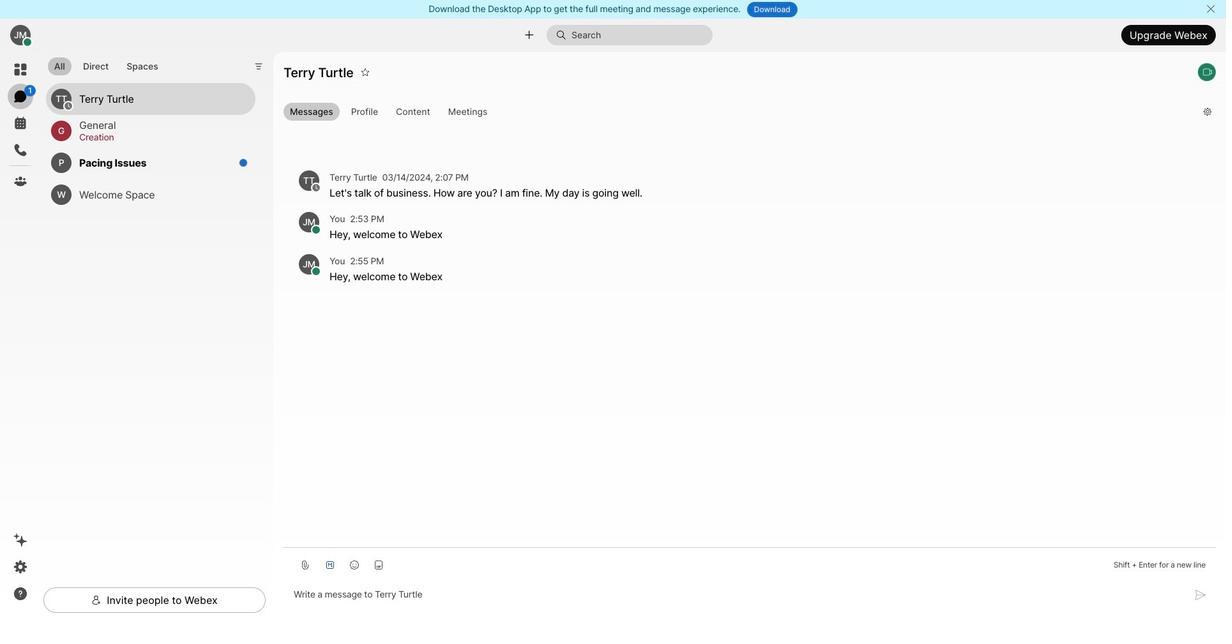 Task type: vqa. For each thing, say whether or not it's contained in the screenshot.
test space list item
no



Task type: describe. For each thing, give the bounding box(es) containing it.
general list item
[[46, 115, 255, 147]]

welcome space list item
[[46, 179, 255, 211]]

webex tab list
[[8, 57, 36, 194]]

terry turtle list item
[[46, 83, 255, 115]]



Task type: locate. For each thing, give the bounding box(es) containing it.
pacing issues, new messages list item
[[46, 147, 255, 179]]

cancel_16 image
[[1206, 4, 1216, 14]]

new messages image
[[239, 158, 248, 167]]

navigation
[[0, 52, 41, 618]]

creation element
[[79, 130, 240, 144]]

messages list
[[284, 135, 1216, 306]]

group
[[284, 103, 1194, 123]]

message composer toolbar element
[[284, 548, 1216, 577]]

tab list
[[45, 50, 168, 79]]



